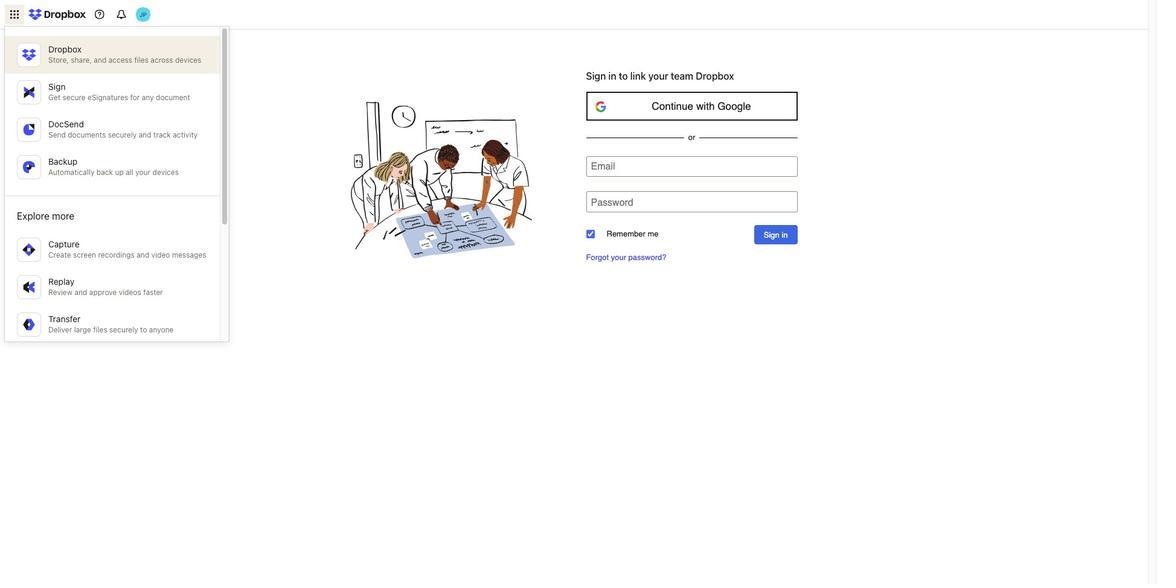 Task type: locate. For each thing, give the bounding box(es) containing it.
securely left anyone
[[109, 326, 138, 335]]

me
[[648, 230, 659, 239]]

devices right the across
[[175, 56, 201, 65]]

in for sign in
[[782, 231, 788, 240]]

Password password field
[[586, 192, 798, 213]]

and
[[94, 56, 107, 65], [139, 131, 151, 140], [137, 251, 149, 260], [75, 288, 87, 297]]

0 horizontal spatial sign
[[48, 82, 66, 92]]

1 horizontal spatial dropbox
[[696, 71, 734, 82]]

1 vertical spatial in
[[782, 231, 788, 240]]

0 horizontal spatial files
[[93, 326, 107, 335]]

files inside dropbox store, share, and access files across devices
[[134, 56, 149, 65]]

in
[[609, 71, 617, 82], [782, 231, 788, 240]]

review
[[48, 288, 73, 297]]

devices inside backup automatically back up all your devices
[[153, 168, 179, 177]]

1 horizontal spatial in
[[782, 231, 788, 240]]

1 horizontal spatial sign
[[586, 71, 606, 82]]

access
[[109, 56, 132, 65]]

and left the video
[[137, 251, 149, 260]]

recordings
[[98, 251, 135, 260]]

transfer deliver large files securely to anyone
[[48, 314, 174, 335]]

0 vertical spatial securely
[[108, 131, 137, 140]]

activity
[[173, 131, 198, 140]]

1 vertical spatial devices
[[153, 168, 179, 177]]

and inside docsend send documents securely and track activity
[[139, 131, 151, 140]]

forgot your password?
[[586, 253, 667, 262]]

continue with google button
[[586, 92, 798, 121]]

dropbox inside dropbox store, share, and access files across devices
[[48, 44, 82, 54]]

and right share,
[[94, 56, 107, 65]]

with
[[697, 100, 715, 112]]

files right large
[[93, 326, 107, 335]]

devices right all
[[153, 168, 179, 177]]

to
[[619, 71, 628, 82], [140, 326, 147, 335]]

forgot
[[586, 253, 609, 262]]

dropbox up store,
[[48, 44, 82, 54]]

1 vertical spatial securely
[[109, 326, 138, 335]]

videos
[[119, 288, 141, 297]]

2 vertical spatial your
[[611, 253, 627, 262]]

send
[[48, 131, 66, 140]]

continue
[[652, 100, 694, 112]]

in inside button
[[782, 231, 788, 240]]

1 vertical spatial to
[[140, 326, 147, 335]]

messages
[[172, 251, 206, 260]]

esignatures
[[88, 93, 128, 102]]

1 horizontal spatial to
[[619, 71, 628, 82]]

1 horizontal spatial files
[[134, 56, 149, 65]]

email
[[591, 161, 615, 172]]

sign in button
[[755, 225, 798, 245]]

1 vertical spatial files
[[93, 326, 107, 335]]

sign for sign in to link your team dropbox
[[586, 71, 606, 82]]

backup automatically back up all your devices
[[48, 156, 179, 177]]

0 vertical spatial in
[[609, 71, 617, 82]]

sign inside sign get secure esignatures for any document
[[48, 82, 66, 92]]

documents
[[68, 131, 106, 140]]

0 vertical spatial files
[[134, 56, 149, 65]]

files left the across
[[134, 56, 149, 65]]

devices
[[175, 56, 201, 65], [153, 168, 179, 177]]

capture
[[48, 239, 80, 250]]

your right link
[[649, 71, 669, 82]]

dropbox up with
[[696, 71, 734, 82]]

securely
[[108, 131, 137, 140], [109, 326, 138, 335]]

securely up backup automatically back up all your devices
[[108, 131, 137, 140]]

0 horizontal spatial dropbox
[[48, 44, 82, 54]]

2 horizontal spatial sign
[[764, 231, 780, 240]]

sign in
[[764, 231, 788, 240]]

0 horizontal spatial to
[[140, 326, 147, 335]]

files
[[134, 56, 149, 65], [93, 326, 107, 335]]

to left link
[[619, 71, 628, 82]]

2 horizontal spatial your
[[649, 71, 669, 82]]

continue with google
[[652, 100, 751, 112]]

automatically
[[48, 168, 95, 177]]

all
[[126, 168, 133, 177]]

dropbox
[[48, 44, 82, 54], [696, 71, 734, 82]]

and right review
[[75, 288, 87, 297]]

remember
[[607, 230, 646, 239]]

screen
[[73, 251, 96, 260]]

devices inside dropbox store, share, and access files across devices
[[175, 56, 201, 65]]

google
[[718, 100, 751, 112]]

0 vertical spatial devices
[[175, 56, 201, 65]]

0 horizontal spatial in
[[609, 71, 617, 82]]

1 vertical spatial dropbox
[[696, 71, 734, 82]]

your
[[649, 71, 669, 82], [135, 168, 151, 177], [611, 253, 627, 262]]

your right all
[[135, 168, 151, 177]]

sign inside button
[[764, 231, 780, 240]]

explore more
[[17, 211, 75, 222]]

sign for sign get secure esignatures for any document
[[48, 82, 66, 92]]

your inside backup automatically back up all your devices
[[135, 168, 151, 177]]

sign for sign in
[[764, 231, 780, 240]]

remember me
[[607, 230, 659, 239]]

link
[[631, 71, 646, 82]]

your right forgot
[[611, 253, 627, 262]]

1 vertical spatial your
[[135, 168, 151, 177]]

0 horizontal spatial your
[[135, 168, 151, 177]]

sign
[[586, 71, 606, 82], [48, 82, 66, 92], [764, 231, 780, 240]]

store,
[[48, 56, 69, 65]]

and left track
[[139, 131, 151, 140]]

to left anyone
[[140, 326, 147, 335]]

replay
[[48, 277, 74, 287]]

0 vertical spatial dropbox
[[48, 44, 82, 54]]

Remember me checkbox
[[586, 230, 595, 238]]

0 vertical spatial your
[[649, 71, 669, 82]]

explore
[[17, 211, 50, 222]]

dropbox store, share, and access files across devices
[[48, 44, 201, 65]]

global header element
[[0, 0, 1149, 30]]



Task type: vqa. For each thing, say whether or not it's contained in the screenshot.
1
no



Task type: describe. For each thing, give the bounding box(es) containing it.
securely inside transfer deliver large files securely to anyone
[[109, 326, 138, 335]]

files inside transfer deliver large files securely to anyone
[[93, 326, 107, 335]]

document
[[156, 93, 190, 102]]

in for sign in to link your team dropbox
[[609, 71, 617, 82]]

large
[[74, 326, 91, 335]]

1 horizontal spatial your
[[611, 253, 627, 262]]

team
[[671, 71, 694, 82]]

backup
[[48, 156, 77, 167]]

docsend send documents securely and track activity
[[48, 119, 198, 140]]

and inside dropbox store, share, and access files across devices
[[94, 56, 107, 65]]

dropbox logo - go to the homepage image
[[24, 5, 90, 24]]

more
[[52, 211, 75, 222]]

sign get secure esignatures for any document
[[48, 82, 190, 102]]

video
[[151, 251, 170, 260]]

get
[[48, 93, 61, 102]]

approve
[[89, 288, 117, 297]]

track
[[153, 131, 171, 140]]

create
[[48, 251, 71, 260]]

capture create screen recordings and video messages
[[48, 239, 206, 260]]

share,
[[71, 56, 92, 65]]

password
[[591, 198, 634, 208]]

anyone
[[149, 326, 174, 335]]

replay review and approve videos faster
[[48, 277, 163, 297]]

securely inside docsend send documents securely and track activity
[[108, 131, 137, 140]]

any
[[142, 93, 154, 102]]

and inside capture create screen recordings and video messages
[[137, 251, 149, 260]]

secure
[[63, 93, 86, 102]]

for
[[130, 93, 140, 102]]

deliver
[[48, 326, 72, 335]]

docsend
[[48, 119, 84, 129]]

and inside replay review and approve videos faster
[[75, 288, 87, 297]]

Email email field
[[586, 156, 798, 177]]

password?
[[629, 253, 667, 262]]

faster
[[143, 288, 163, 297]]

to inside transfer deliver large files securely to anyone
[[140, 326, 147, 335]]

0 vertical spatial to
[[619, 71, 628, 82]]

back
[[97, 168, 113, 177]]

forgot your password? link
[[586, 253, 798, 262]]

sign in to link your team dropbox
[[586, 71, 734, 82]]

or
[[689, 133, 696, 142]]

transfer
[[48, 314, 81, 324]]

across
[[151, 56, 173, 65]]

up
[[115, 168, 124, 177]]



